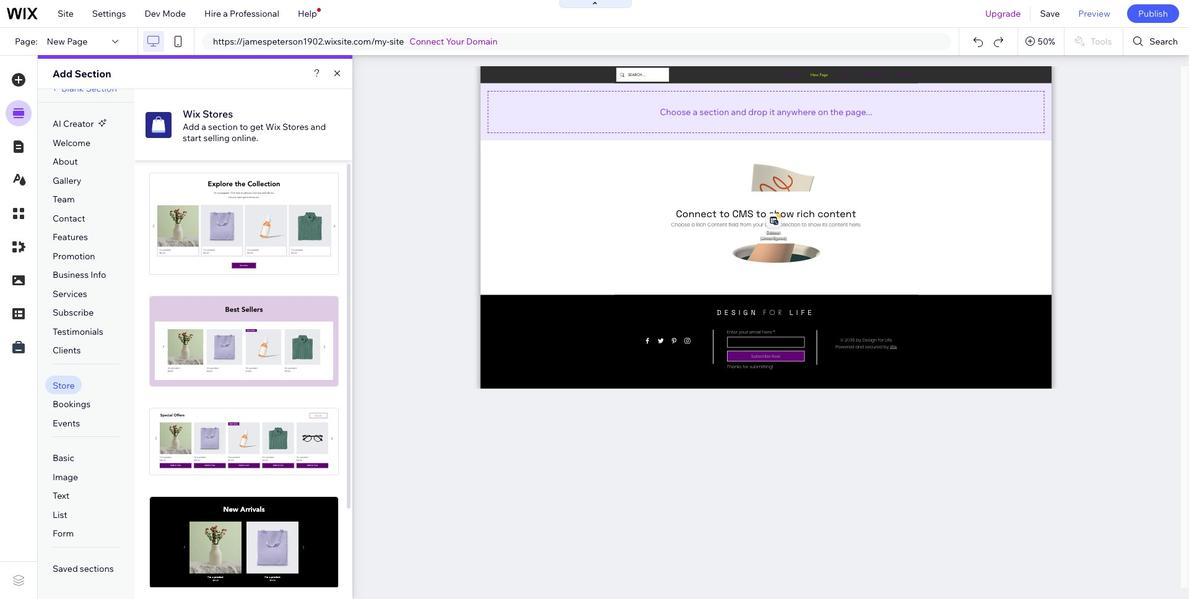Task type: vqa. For each thing, say whether or not it's contained in the screenshot.
THE PAGE...
yes



Task type: describe. For each thing, give the bounding box(es) containing it.
promotion
[[53, 251, 95, 262]]

add for fourth add wix stores button from the top
[[213, 538, 230, 549]]

events
[[53, 418, 80, 429]]

drop
[[749, 106, 768, 117]]

clients
[[53, 345, 81, 356]]

a for section
[[693, 106, 698, 117]]

0 vertical spatial gallery
[[53, 175, 81, 186]]

form
[[53, 529, 74, 540]]

hire a professional
[[204, 8, 279, 19]]

product gallery - minimalist
[[196, 390, 292, 399]]

store
[[53, 380, 75, 391]]

testimonials
[[53, 326, 103, 337]]

product gallery - descriptive
[[195, 278, 294, 287]]

- for minimalist
[[252, 390, 254, 399]]

2 add wix stores button from the top
[[202, 333, 286, 351]]

business
[[53, 270, 89, 281]]

0 vertical spatial section
[[700, 106, 729, 117]]

connect
[[410, 36, 444, 47]]

4 add wix stores button from the top
[[202, 534, 286, 552]]

1 add wix stores from the top
[[213, 218, 275, 230]]

text
[[53, 491, 69, 502]]

saved sections
[[53, 564, 114, 575]]

selling
[[204, 132, 230, 143]]

bookings
[[53, 399, 91, 410]]

save button
[[1031, 0, 1070, 27]]

2 add wix stores from the top
[[213, 336, 275, 347]]

info
[[91, 270, 106, 281]]

upgrade
[[986, 8, 1021, 19]]

subscribe
[[53, 307, 94, 319]]

https://jamespeterson1902.wixsite.com/my-site connect your domain
[[213, 36, 498, 47]]

gallery for product gallery - descriptive
[[224, 278, 249, 287]]

about
[[53, 156, 78, 167]]

search button
[[1124, 28, 1190, 55]]

section inside wix stores add a section to get wix stores and start selling online.
[[208, 121, 238, 132]]

get
[[250, 121, 264, 132]]

search
[[1150, 36, 1178, 47]]

list
[[53, 510, 67, 521]]

welcome
[[53, 137, 90, 148]]

- for descriptive
[[250, 278, 253, 287]]

the
[[831, 106, 844, 117]]

publish
[[1139, 8, 1168, 19]]

features
[[53, 232, 88, 243]]

to
[[240, 121, 248, 132]]

on
[[818, 106, 829, 117]]

anywhere
[[777, 106, 816, 117]]



Task type: locate. For each thing, give the bounding box(es) containing it.
1 add wix stores button from the top
[[202, 215, 286, 233]]

blank section
[[61, 83, 117, 94]]

3 add wix stores from the top
[[213, 437, 275, 448]]

section right choose
[[700, 106, 729, 117]]

1 vertical spatial section
[[86, 83, 117, 94]]

preview button
[[1070, 0, 1120, 27]]

gallery for product gallery - minimalist
[[226, 390, 250, 399]]

wix
[[183, 107, 200, 120], [266, 121, 281, 132], [232, 218, 247, 230], [232, 336, 247, 347], [232, 437, 247, 448], [232, 538, 247, 549]]

dev
[[145, 8, 160, 19]]

1 vertical spatial section
[[208, 121, 238, 132]]

section
[[700, 106, 729, 117], [208, 121, 238, 132]]

1 vertical spatial and
[[311, 121, 326, 132]]

a right choose
[[693, 106, 698, 117]]

https://jamespeterson1902.wixsite.com/my-
[[213, 36, 390, 47]]

0 vertical spatial -
[[250, 278, 253, 287]]

stores for 3rd add wix stores button
[[249, 437, 275, 448]]

online.
[[232, 132, 258, 143]]

business info
[[53, 270, 106, 281]]

gallery left minimalist
[[226, 390, 250, 399]]

professional
[[230, 8, 279, 19]]

1 horizontal spatial a
[[223, 8, 228, 19]]

gallery left descriptive
[[224, 278, 249, 287]]

a inside wix stores add a section to get wix stores and start selling online.
[[202, 121, 206, 132]]

section for add section
[[75, 68, 111, 80]]

new
[[47, 36, 65, 47]]

page
[[67, 36, 88, 47]]

stores
[[203, 107, 233, 120], [283, 121, 309, 132], [249, 218, 275, 230], [249, 336, 275, 347], [249, 437, 275, 448], [249, 538, 275, 549]]

add for 3rd add wix stores button
[[213, 437, 230, 448]]

- left descriptive
[[250, 278, 253, 287]]

section up blank section
[[75, 68, 111, 80]]

product for product gallery - descriptive
[[195, 278, 222, 287]]

preview
[[1079, 8, 1111, 19]]

a
[[223, 8, 228, 19], [693, 106, 698, 117], [202, 121, 206, 132]]

3 add wix stores button from the top
[[202, 433, 286, 452]]

contact
[[53, 213, 85, 224]]

section down add section
[[86, 83, 117, 94]]

1 horizontal spatial and
[[731, 106, 747, 117]]

50% button
[[1018, 28, 1064, 55]]

2 vertical spatial a
[[202, 121, 206, 132]]

add wix stores
[[213, 218, 275, 230], [213, 336, 275, 347], [213, 437, 275, 448], [213, 538, 275, 549]]

tools button
[[1065, 28, 1123, 55]]

services
[[53, 288, 87, 300]]

help
[[298, 8, 317, 19]]

a right hire
[[223, 8, 228, 19]]

0 horizontal spatial and
[[311, 121, 326, 132]]

0 horizontal spatial a
[[202, 121, 206, 132]]

section for blank section
[[86, 83, 117, 94]]

1 horizontal spatial section
[[700, 106, 729, 117]]

image
[[53, 472, 78, 483]]

choose a section and drop it anywhere on the page...
[[660, 106, 873, 117]]

stores for 3rd add wix stores button from the bottom of the page
[[249, 336, 275, 347]]

mode
[[162, 8, 186, 19]]

site
[[390, 36, 404, 47]]

tools
[[1091, 36, 1112, 47]]

hire
[[204, 8, 221, 19]]

creator
[[63, 118, 94, 129]]

settings
[[92, 8, 126, 19]]

choose
[[660, 106, 691, 117]]

add for 3rd add wix stores button from the bottom of the page
[[213, 336, 230, 347]]

team
[[53, 194, 75, 205]]

add inside wix stores add a section to get wix stores and start selling online.
[[183, 121, 200, 132]]

add for first add wix stores button from the top of the page
[[213, 218, 230, 230]]

it
[[770, 106, 775, 117]]

gallery down about
[[53, 175, 81, 186]]

and right the get
[[311, 121, 326, 132]]

site
[[58, 8, 74, 19]]

start
[[183, 132, 202, 143]]

-
[[250, 278, 253, 287], [252, 390, 254, 399]]

stores for fourth add wix stores button from the top
[[249, 538, 275, 549]]

page...
[[846, 106, 873, 117]]

minimalist
[[256, 390, 292, 399]]

domain
[[466, 36, 498, 47]]

add wix stores button
[[202, 215, 286, 233], [202, 333, 286, 351], [202, 433, 286, 452], [202, 534, 286, 552]]

gallery
[[53, 175, 81, 186], [224, 278, 249, 287], [226, 390, 250, 399]]

4 add wix stores from the top
[[213, 538, 275, 549]]

1 vertical spatial gallery
[[224, 278, 249, 287]]

50%
[[1038, 36, 1056, 47]]

save
[[1040, 8, 1060, 19]]

and
[[731, 106, 747, 117], [311, 121, 326, 132]]

section left to
[[208, 121, 238, 132]]

blank
[[61, 83, 84, 94]]

sections
[[80, 564, 114, 575]]

and inside wix stores add a section to get wix stores and start selling online.
[[311, 121, 326, 132]]

and left drop
[[731, 106, 747, 117]]

ai
[[53, 118, 61, 129]]

wix stores image
[[146, 112, 172, 138]]

your
[[446, 36, 464, 47]]

product
[[195, 278, 222, 287], [196, 390, 224, 399]]

publish button
[[1128, 4, 1180, 23]]

0 vertical spatial section
[[75, 68, 111, 80]]

- left minimalist
[[252, 390, 254, 399]]

add section
[[53, 68, 111, 80]]

a left to
[[202, 121, 206, 132]]

dev mode
[[145, 8, 186, 19]]

0 vertical spatial a
[[223, 8, 228, 19]]

section
[[75, 68, 111, 80], [86, 83, 117, 94]]

stores for first add wix stores button from the top of the page
[[249, 218, 275, 230]]

2 vertical spatial gallery
[[226, 390, 250, 399]]

add
[[53, 68, 72, 80], [183, 121, 200, 132], [213, 218, 230, 230], [213, 336, 230, 347], [213, 437, 230, 448], [213, 538, 230, 549]]

1 vertical spatial product
[[196, 390, 224, 399]]

0 vertical spatial product
[[195, 278, 222, 287]]

product for product gallery - minimalist
[[196, 390, 224, 399]]

new page
[[47, 36, 88, 47]]

ai creator
[[53, 118, 94, 129]]

descriptive
[[254, 278, 294, 287]]

0 horizontal spatial section
[[208, 121, 238, 132]]

basic
[[53, 453, 74, 464]]

2 horizontal spatial a
[[693, 106, 698, 117]]

saved
[[53, 564, 78, 575]]

1 vertical spatial a
[[693, 106, 698, 117]]

a for professional
[[223, 8, 228, 19]]

0 vertical spatial and
[[731, 106, 747, 117]]

1 vertical spatial -
[[252, 390, 254, 399]]

wix stores add a section to get wix stores and start selling online.
[[183, 107, 326, 143]]



